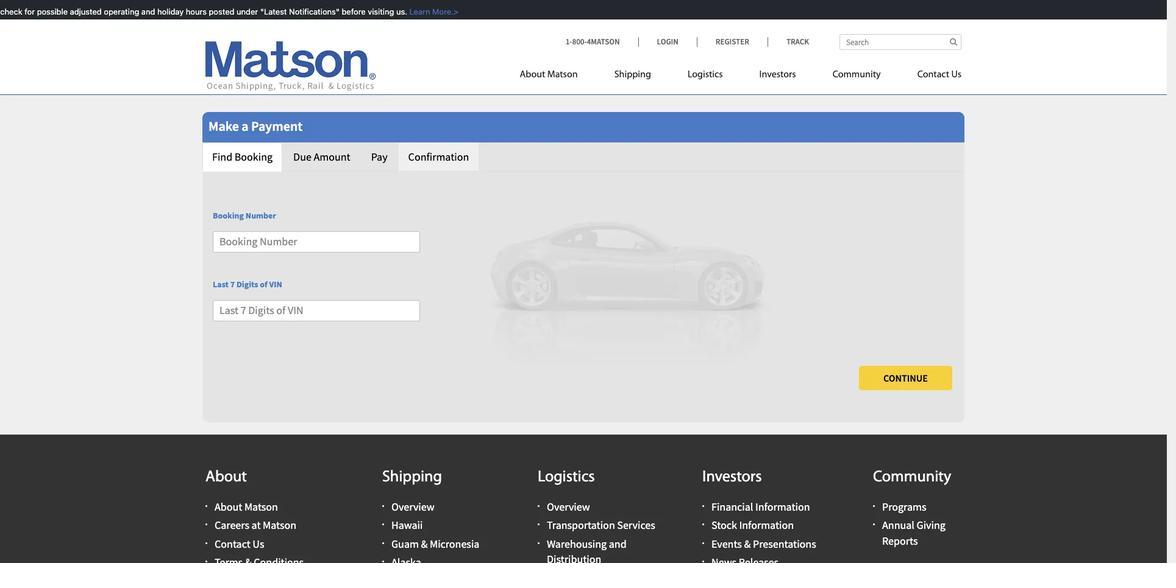 Task type: locate. For each thing, give the bounding box(es) containing it.
0 vertical spatial shipping
[[614, 70, 651, 80]]

1 & from the left
[[421, 538, 428, 552]]

& right guam
[[421, 538, 428, 552]]

more.>
[[428, 7, 454, 16]]

0 horizontal spatial overview link
[[391, 501, 435, 515]]

transportation services link
[[547, 519, 655, 533]]

last
[[213, 279, 229, 290]]

about matson careers at matson contact us
[[215, 501, 296, 552]]

overview inside overview hawaii guam & micronesia
[[391, 501, 435, 515]]

shipping
[[614, 70, 651, 80], [382, 470, 442, 487]]

information up stock information link at the bottom of page
[[755, 501, 810, 515]]

1 vertical spatial us
[[253, 538, 264, 552]]

booking left number
[[213, 211, 244, 222]]

shipping down 4matson
[[614, 70, 651, 80]]

2 vertical spatial about
[[215, 501, 242, 515]]

us down search image
[[951, 70, 962, 80]]

1 overview from the left
[[391, 501, 435, 515]]

1 horizontal spatial shipping
[[614, 70, 651, 80]]

stock information link
[[712, 519, 794, 533]]

information
[[755, 501, 810, 515], [739, 519, 794, 533]]

shipping up hawaii link
[[382, 470, 442, 487]]

booking down make a payment
[[235, 150, 273, 164]]

contact us link down careers
[[215, 538, 264, 552]]

hawaii
[[391, 519, 423, 533]]

logistics down the register link
[[688, 70, 723, 80]]

financial
[[712, 501, 753, 515]]

community down search search field
[[833, 70, 881, 80]]

us
[[951, 70, 962, 80], [253, 538, 264, 552]]

overview link up transportation
[[547, 501, 590, 515]]

1 vertical spatial logistics
[[538, 470, 595, 487]]

guam
[[391, 538, 419, 552]]

investors up financial
[[702, 470, 762, 487]]

1 vertical spatial community
[[873, 470, 951, 487]]

2 overview from the left
[[547, 501, 590, 515]]

overview inside overview transportation services warehousing and distribution
[[547, 501, 590, 515]]

logistics inside "footer"
[[538, 470, 595, 487]]

vin
[[269, 279, 282, 290]]

about inside about matson careers at matson contact us
[[215, 501, 242, 515]]

0 horizontal spatial about matson link
[[215, 501, 278, 515]]

make a payment
[[209, 118, 303, 135]]

programs annual giving reports
[[882, 501, 946, 548]]

&
[[421, 538, 428, 552], [744, 538, 751, 552]]

1 vertical spatial investors
[[702, 470, 762, 487]]

pay
[[371, 150, 388, 164]]

1 horizontal spatial logistics
[[688, 70, 723, 80]]

us inside top menu navigation
[[951, 70, 962, 80]]

search image
[[950, 38, 957, 46]]

blue matson logo with ocean, shipping, truck, rail and logistics written beneath it. image
[[205, 42, 376, 92]]

contact down careers
[[215, 538, 250, 552]]

community inside top menu navigation
[[833, 70, 881, 80]]

1 horizontal spatial contact
[[917, 70, 949, 80]]

about
[[520, 70, 545, 80], [205, 470, 247, 487], [215, 501, 242, 515]]

overview up transportation
[[547, 501, 590, 515]]

logistics
[[688, 70, 723, 80], [538, 470, 595, 487]]

1 vertical spatial contact us link
[[215, 538, 264, 552]]

Search search field
[[840, 34, 962, 50]]

contact
[[917, 70, 949, 80], [215, 538, 250, 552]]

investors inside top menu navigation
[[759, 70, 796, 80]]

1 vertical spatial about
[[205, 470, 247, 487]]

logistics link
[[669, 64, 741, 89]]

about for about
[[205, 470, 247, 487]]

1 horizontal spatial &
[[744, 538, 751, 552]]

footer
[[0, 435, 1167, 564]]

overview link up hawaii link
[[391, 501, 435, 515]]

2 vertical spatial matson
[[263, 519, 296, 533]]

0 vertical spatial about matson link
[[520, 64, 596, 89]]

shipping link
[[596, 64, 669, 89]]

0 vertical spatial about
[[520, 70, 545, 80]]

overview
[[391, 501, 435, 515], [547, 501, 590, 515]]

1 overview link from the left
[[391, 501, 435, 515]]

us down at
[[253, 538, 264, 552]]

matson right at
[[263, 519, 296, 533]]

about matson link for careers at matson link
[[215, 501, 278, 515]]

1 horizontal spatial overview link
[[547, 501, 590, 515]]

1-
[[566, 37, 572, 47]]

about for about matson careers at matson contact us
[[215, 501, 242, 515]]

0 horizontal spatial logistics
[[538, 470, 595, 487]]

about matson
[[520, 70, 578, 80]]

0 horizontal spatial us
[[253, 538, 264, 552]]

Last 7 Digits of VIN text field
[[213, 301, 420, 322]]

0 vertical spatial investors
[[759, 70, 796, 80]]

top menu navigation
[[520, 64, 962, 89]]

0 vertical spatial us
[[951, 70, 962, 80]]

& inside financial information stock information events & presentations
[[744, 538, 751, 552]]

about matson link down 1-
[[520, 64, 596, 89]]

confirmation
[[408, 150, 469, 164]]

0 horizontal spatial contact us link
[[215, 538, 264, 552]]

annual giving reports link
[[882, 519, 946, 548]]

learn more.> link
[[403, 7, 454, 16]]

1 vertical spatial contact
[[215, 538, 250, 552]]

investors
[[759, 70, 796, 80], [702, 470, 762, 487]]

0 horizontal spatial overview
[[391, 501, 435, 515]]

about matson link
[[520, 64, 596, 89], [215, 501, 278, 515]]

overview up hawaii link
[[391, 501, 435, 515]]

matson up at
[[244, 501, 278, 515]]

programs link
[[882, 501, 926, 515]]

0 vertical spatial matson
[[547, 70, 578, 80]]

amount
[[314, 150, 350, 164]]

2 & from the left
[[744, 538, 751, 552]]

logistics up transportation
[[538, 470, 595, 487]]

community link
[[814, 64, 899, 89]]

2 overview link from the left
[[547, 501, 590, 515]]

financial information link
[[712, 501, 810, 515]]

booking inside "link"
[[235, 150, 273, 164]]

payment
[[251, 118, 303, 135]]

& down stock information link at the bottom of page
[[744, 538, 751, 552]]

1 vertical spatial about matson link
[[215, 501, 278, 515]]

0 vertical spatial community
[[833, 70, 881, 80]]

about inside top menu navigation
[[520, 70, 545, 80]]

learn
[[405, 7, 426, 16]]

investors inside "footer"
[[702, 470, 762, 487]]

Booking Number text field
[[213, 232, 420, 253]]

0 vertical spatial contact
[[917, 70, 949, 80]]

7
[[230, 279, 235, 290]]

services
[[617, 519, 655, 533]]

events & presentations link
[[712, 538, 816, 552]]

contact us link
[[899, 64, 962, 89], [215, 538, 264, 552]]

information up events & presentations link
[[739, 519, 794, 533]]

1 horizontal spatial us
[[951, 70, 962, 80]]

overview link
[[391, 501, 435, 515], [547, 501, 590, 515]]

overview for hawaii
[[391, 501, 435, 515]]

0 vertical spatial contact us link
[[899, 64, 962, 89]]

matson
[[547, 70, 578, 80], [244, 501, 278, 515], [263, 519, 296, 533]]

at
[[252, 519, 261, 533]]

matson down 1-
[[547, 70, 578, 80]]

footer containing about
[[0, 435, 1167, 564]]

financial information stock information events & presentations
[[712, 501, 816, 552]]

matson inside top menu navigation
[[547, 70, 578, 80]]

1 horizontal spatial overview
[[547, 501, 590, 515]]

overview transportation services warehousing and distribution
[[547, 501, 655, 564]]

about matson link up careers at matson link
[[215, 501, 278, 515]]

0 vertical spatial logistics
[[688, 70, 723, 80]]

0 horizontal spatial &
[[421, 538, 428, 552]]

investors down track link
[[759, 70, 796, 80]]

None search field
[[840, 34, 962, 50]]

community up programs link
[[873, 470, 951, 487]]

1 horizontal spatial about matson link
[[520, 64, 596, 89]]

None submit
[[859, 366, 952, 391]]

community
[[833, 70, 881, 80], [873, 470, 951, 487]]

0 horizontal spatial contact
[[215, 538, 250, 552]]

0 vertical spatial booking
[[235, 150, 273, 164]]

contact down search search field
[[917, 70, 949, 80]]

1 vertical spatial matson
[[244, 501, 278, 515]]

and
[[609, 538, 627, 552]]

logistics inside logistics link
[[688, 70, 723, 80]]

0 horizontal spatial shipping
[[382, 470, 442, 487]]

1 horizontal spatial contact us link
[[899, 64, 962, 89]]

booking
[[235, 150, 273, 164], [213, 211, 244, 222]]

distribution
[[547, 553, 601, 564]]

contact us link down search image
[[899, 64, 962, 89]]



Task type: vqa. For each thing, say whether or not it's contained in the screenshot.
VEHICLE
no



Task type: describe. For each thing, give the bounding box(es) containing it.
booking number
[[213, 211, 276, 222]]

reports
[[882, 534, 918, 548]]

warehousing and distribution link
[[547, 538, 627, 564]]

careers at matson link
[[215, 519, 296, 533]]

800-
[[572, 37, 587, 47]]

4matson
[[587, 37, 620, 47]]

number
[[246, 211, 276, 222]]

warehousing
[[547, 538, 607, 552]]

shipping inside top menu navigation
[[614, 70, 651, 80]]

overview link for logistics
[[547, 501, 590, 515]]

1 vertical spatial shipping
[[382, 470, 442, 487]]

matson for about matson
[[547, 70, 578, 80]]

track link
[[768, 37, 809, 47]]

matson for about matson careers at matson contact us
[[244, 501, 278, 515]]

overview hawaii guam & micronesia
[[391, 501, 479, 552]]

register link
[[697, 37, 768, 47]]

guam & micronesia link
[[391, 538, 479, 552]]

events
[[712, 538, 742, 552]]

find
[[212, 150, 232, 164]]

contact inside about matson careers at matson contact us
[[215, 538, 250, 552]]

community inside "footer"
[[873, 470, 951, 487]]

learn more.>
[[403, 7, 454, 16]]

us inside about matson careers at matson contact us
[[253, 538, 264, 552]]

login
[[657, 37, 678, 47]]

about for about matson
[[520, 70, 545, 80]]

micronesia
[[430, 538, 479, 552]]

register
[[716, 37, 749, 47]]

make
[[209, 118, 239, 135]]

a
[[242, 118, 249, 135]]

overview for transportation
[[547, 501, 590, 515]]

find booking
[[212, 150, 273, 164]]

investors link
[[741, 64, 814, 89]]

overview link for shipping
[[391, 501, 435, 515]]

pay link
[[361, 143, 397, 172]]

programs
[[882, 501, 926, 515]]

about matson link for shipping link at the right of the page
[[520, 64, 596, 89]]

1-800-4matson link
[[566, 37, 638, 47]]

confirmation link
[[399, 143, 479, 172]]

1 vertical spatial information
[[739, 519, 794, 533]]

presentations
[[753, 538, 816, 552]]

hawaii link
[[391, 519, 423, 533]]

0 vertical spatial information
[[755, 501, 810, 515]]

due amount link
[[284, 143, 360, 172]]

stock
[[712, 519, 737, 533]]

login link
[[638, 37, 697, 47]]

careers
[[215, 519, 249, 533]]

due amount
[[293, 150, 350, 164]]

transportation
[[547, 519, 615, 533]]

1-800-4matson
[[566, 37, 620, 47]]

find booking link
[[202, 143, 282, 172]]

of
[[260, 279, 267, 290]]

giving
[[917, 519, 946, 533]]

digits
[[237, 279, 258, 290]]

1 vertical spatial booking
[[213, 211, 244, 222]]

& inside overview hawaii guam & micronesia
[[421, 538, 428, 552]]

contact us
[[917, 70, 962, 80]]

annual
[[882, 519, 915, 533]]

track
[[786, 37, 809, 47]]

due
[[293, 150, 312, 164]]

contact inside top menu navigation
[[917, 70, 949, 80]]

last 7 digits of vin
[[213, 279, 282, 290]]



